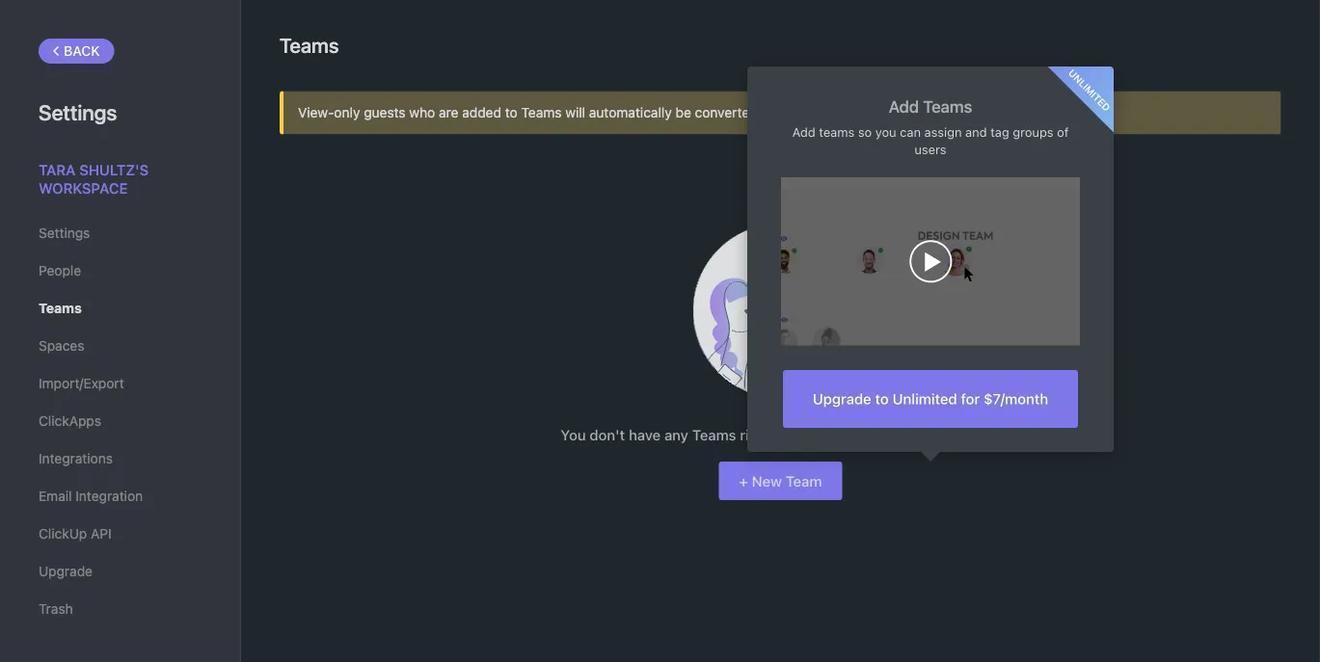 Task type: locate. For each thing, give the bounding box(es) containing it.
0 vertical spatial upgrade
[[813, 391, 872, 408]]

upgrade inside the settings element
[[39, 564, 93, 580]]

upgrade
[[813, 391, 872, 408], [39, 564, 93, 580]]

unlimited up the of
[[1067, 67, 1113, 113]]

have
[[629, 427, 661, 444]]

email integration
[[39, 489, 143, 505]]

to
[[505, 105, 518, 121], [762, 105, 774, 121], [876, 391, 889, 408]]

add teams add teams so you can assign and tag groups of users
[[793, 97, 1069, 157]]

trash link
[[39, 593, 202, 626]]

only
[[334, 105, 360, 121]]

0 horizontal spatial upgrade
[[39, 564, 93, 580]]

workspace
[[39, 180, 128, 197]]

don't
[[590, 427, 625, 444]]

tara shultz's workspace
[[39, 161, 149, 197]]

for
[[961, 391, 981, 408]]

integration
[[76, 489, 143, 505]]

learn
[[858, 105, 892, 121]]

tara
[[39, 161, 76, 178]]

add
[[889, 97, 920, 116], [793, 125, 816, 139]]

of
[[1058, 125, 1069, 139]]

unlimited
[[1067, 67, 1113, 113], [893, 391, 958, 408]]

and
[[966, 125, 988, 139]]

any
[[665, 427, 689, 444]]

teams down people
[[39, 301, 82, 316]]

to up adding
[[876, 391, 889, 408]]

to left paid
[[762, 105, 774, 121]]

automatically
[[589, 105, 672, 121]]

0 horizontal spatial unlimited
[[893, 391, 958, 408]]

add up can
[[889, 97, 920, 116]]

settings down back "link"
[[39, 99, 117, 124]]

are
[[439, 105, 459, 121]]

0 vertical spatial settings
[[39, 99, 117, 124]]

start
[[811, 427, 843, 444]]

shultz's
[[79, 161, 149, 178]]

api
[[91, 526, 112, 542]]

$7/month
[[984, 391, 1049, 408]]

adding
[[867, 427, 913, 444]]

people
[[39, 263, 81, 279]]

so
[[859, 125, 872, 139]]

to right 'added'
[[505, 105, 518, 121]]

0 horizontal spatial to
[[505, 105, 518, 121]]

now,
[[776, 427, 807, 444]]

0 vertical spatial add
[[889, 97, 920, 116]]

back
[[64, 43, 100, 59]]

1 horizontal spatial upgrade
[[813, 391, 872, 408]]

import/export link
[[39, 368, 202, 400]]

team
[[786, 473, 823, 490]]

0 vertical spatial unlimited
[[1067, 67, 1113, 113]]

groups
[[1013, 125, 1054, 139]]

upgrade down clickup
[[39, 564, 93, 580]]

settings up people
[[39, 225, 90, 241]]

clickup api
[[39, 526, 112, 542]]

1 vertical spatial settings
[[39, 225, 90, 241]]

1 vertical spatial unlimited
[[893, 391, 958, 408]]

teams up assign
[[924, 97, 973, 116]]

assign
[[925, 125, 962, 139]]

who
[[409, 105, 435, 121]]

settings
[[39, 99, 117, 124], [39, 225, 90, 241]]

0 horizontal spatial add
[[793, 125, 816, 139]]

you don't have any teams right now, start by adding a new team.
[[561, 427, 1001, 444]]

guests.
[[808, 105, 854, 121]]

add down paid
[[793, 125, 816, 139]]

upgrade link
[[39, 556, 202, 589]]

upgrade up by
[[813, 391, 872, 408]]

1 vertical spatial upgrade
[[39, 564, 93, 580]]

teams
[[280, 33, 339, 57], [924, 97, 973, 116], [521, 105, 562, 121], [39, 301, 82, 316], [693, 427, 737, 444]]

unlimited inside upgrade to unlimited for $7/month link
[[893, 391, 958, 408]]

more
[[896, 105, 928, 121]]

integrations
[[39, 451, 113, 467]]

teams link
[[39, 292, 202, 325]]

guests
[[364, 105, 406, 121]]

can
[[900, 125, 921, 139]]

2 settings from the top
[[39, 225, 90, 241]]

unlimited up a
[[893, 391, 958, 408]]

upgrade to unlimited for $7/month link
[[783, 371, 1079, 429]]



Task type: describe. For each thing, give the bounding box(es) containing it.
spaces
[[39, 338, 84, 354]]

you
[[876, 125, 897, 139]]

you
[[561, 427, 586, 444]]

integrations link
[[39, 443, 202, 476]]

new
[[928, 427, 956, 444]]

teams left the will
[[521, 105, 562, 121]]

right
[[740, 427, 772, 444]]

view-only guests who are added to teams will automatically be converted to paid guests. learn more
[[298, 105, 928, 121]]

teams inside 'teams' link
[[39, 301, 82, 316]]

view-
[[298, 105, 334, 121]]

back link
[[39, 39, 115, 64]]

be
[[676, 105, 692, 121]]

new
[[752, 473, 782, 490]]

teams right the any
[[693, 427, 737, 444]]

settings element
[[0, 0, 241, 663]]

+
[[739, 473, 749, 490]]

people link
[[39, 255, 202, 288]]

users
[[915, 142, 947, 157]]

tag
[[991, 125, 1010, 139]]

paid
[[778, 105, 805, 121]]

clickapps link
[[39, 405, 202, 438]]

1 vertical spatial add
[[793, 125, 816, 139]]

teams
[[819, 125, 855, 139]]

clickup api link
[[39, 518, 202, 551]]

upgrade to unlimited for $7/month
[[813, 391, 1049, 408]]

added
[[462, 105, 502, 121]]

upgrade for upgrade to unlimited for $7/month
[[813, 391, 872, 408]]

clickapps
[[39, 413, 101, 429]]

teams inside 'add teams add teams so you can assign and tag groups of users'
[[924, 97, 973, 116]]

1 horizontal spatial add
[[889, 97, 920, 116]]

team.
[[960, 427, 1001, 444]]

a
[[917, 427, 925, 444]]

1 horizontal spatial to
[[762, 105, 774, 121]]

learn more link
[[858, 105, 928, 121]]

converted
[[695, 105, 758, 121]]

will
[[566, 105, 586, 121]]

import/export
[[39, 376, 124, 392]]

clickup
[[39, 526, 87, 542]]

upgrade for upgrade
[[39, 564, 93, 580]]

settings link
[[39, 217, 202, 250]]

trash
[[39, 602, 73, 617]]

1 horizontal spatial unlimited
[[1067, 67, 1113, 113]]

2 horizontal spatial to
[[876, 391, 889, 408]]

1 settings from the top
[[39, 99, 117, 124]]

email
[[39, 489, 72, 505]]

teams up "view-" at left top
[[280, 33, 339, 57]]

email integration link
[[39, 480, 202, 513]]

by
[[846, 427, 863, 444]]

spaces link
[[39, 330, 202, 363]]

+ new team
[[739, 473, 823, 490]]



Task type: vqa. For each thing, say whether or not it's contained in the screenshot.
groups
yes



